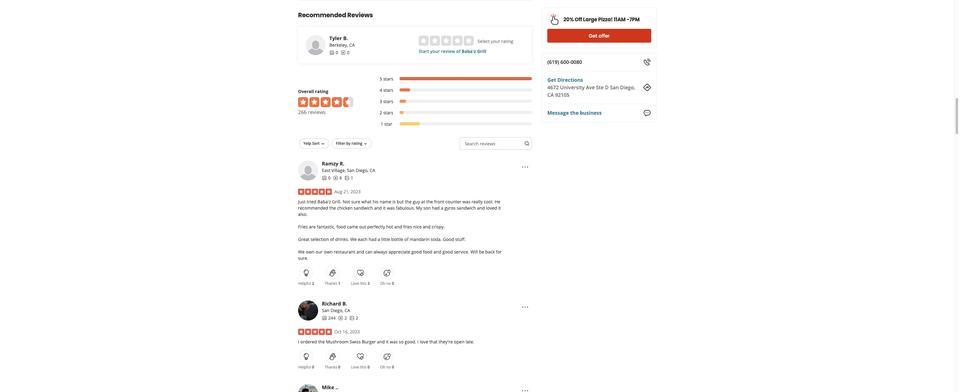 Task type: vqa. For each thing, say whether or not it's contained in the screenshot.
See hours
no



Task type: describe. For each thing, give the bounding box(es) containing it.
diego, inside get directions 4672 university ave ste d san diego, ca 92105
[[620, 84, 636, 91]]

2023 for b.
[[350, 329, 360, 335]]

0 down the 'i ordered the mushroom swiss burger and it was so good. i love that they're open late.'
[[392, 364, 394, 370]]

reviews element for tyler
[[341, 49, 350, 56]]

had inside just tried baba'z grill.  not sure what his name is but the guy at the front counter was really cool.  he recommended the chicken sandwich and it was fabulous.  my son had a gyros sandwich and loved it also.
[[432, 205, 440, 211]]

24 phone v2 image
[[644, 58, 651, 66]]

a inside just tried baba'z grill.  not sure what his name is but the guy at the front counter was really cool.  he recommended the chicken sandwich and it was fabulous.  my son had a gyros sandwich and loved it also.
[[441, 205, 444, 211]]

the inside button
[[570, 109, 579, 116]]

our
[[316, 249, 323, 255]]

5
[[380, 76, 382, 82]]

24 message v2 image
[[644, 109, 651, 117]]

oct
[[335, 329, 342, 335]]

and right hot
[[395, 224, 402, 230]]

for
[[496, 249, 502, 255]]

reviews for search reviews
[[480, 141, 496, 147]]

0 left 16 review v2 image
[[336, 49, 338, 55]]

friends element for tyler b.
[[330, 49, 338, 56]]

perfectly
[[368, 224, 385, 230]]

0 right 16 review v2 image
[[347, 49, 350, 55]]

hot
[[386, 224, 393, 230]]

16 chevron down v2 image for yelp sort
[[320, 141, 326, 146]]

photos element for ramzy r.
[[345, 175, 353, 181]]

my
[[416, 205, 423, 211]]

1 horizontal spatial of
[[405, 236, 409, 242]]

service.
[[454, 249, 470, 255]]

(0 reactions) element up the .. on the bottom
[[338, 364, 341, 370]]

great
[[298, 236, 310, 242]]

directions
[[558, 76, 583, 83]]

each
[[358, 236, 368, 242]]

front
[[434, 199, 445, 205]]

filter reviews by 4 stars rating element
[[374, 87, 532, 93]]

2 sandwich from the left
[[457, 205, 476, 211]]

rating element
[[419, 36, 474, 46]]

ave
[[586, 84, 595, 91]]

love for b.
[[351, 364, 359, 370]]

0 horizontal spatial it
[[383, 205, 386, 211]]

7pm
[[630, 16, 640, 23]]

yelp
[[304, 141, 311, 146]]

sure
[[352, 199, 361, 205]]

0 right (3 reactions) "element" at left bottom
[[392, 281, 394, 286]]

we inside we own our own restaurant and can always appreciate good food and good service.  will be back for sure.
[[298, 249, 305, 255]]

b. for tyler b.
[[343, 35, 348, 42]]

1 horizontal spatial it
[[386, 339, 389, 345]]

message
[[548, 109, 569, 116]]

1 for 1 star
[[381, 121, 383, 127]]

aug
[[335, 189, 343, 195]]

we own our own restaurant and can always appreciate good food and good service.  will be back for sure.
[[298, 249, 502, 261]]

berkeley,
[[330, 42, 348, 48]]

fries are fantastic, food came out perfectly hot and fries nice and crispy.
[[298, 224, 445, 230]]

2023 for r.
[[351, 189, 361, 195]]

university
[[560, 84, 585, 91]]

get for get directions 4672 university ave ste d san diego, ca 92105
[[548, 76, 556, 83]]

..
[[336, 384, 339, 391]]

1 good from the left
[[412, 249, 422, 255]]

r.
[[340, 160, 345, 167]]

mike .. link
[[322, 384, 339, 391]]

are
[[309, 224, 316, 230]]

(0 reactions) element down the 'i ordered the mushroom swiss burger and it was so good. i love that they're open late.'
[[392, 364, 394, 370]]

the up fabulous.
[[405, 199, 412, 205]]

thanks for richard
[[325, 364, 337, 370]]

(2 reactions) element
[[312, 281, 314, 286]]

3 stars
[[380, 98, 394, 104]]

overall rating
[[298, 88, 329, 94]]

(no rating) image
[[419, 36, 474, 46]]

mandarin
[[410, 236, 430, 242]]

ca inside the richard b. san diego, ca
[[345, 307, 350, 313]]

really
[[472, 199, 483, 205]]

sort
[[312, 141, 320, 146]]

stars for 3 stars
[[384, 98, 394, 104]]

1 own from the left
[[306, 249, 315, 255]]

guy
[[413, 199, 420, 205]]

good
[[443, 236, 454, 242]]

16 friends v2 image
[[322, 175, 327, 180]]

ramzy r. link
[[322, 160, 345, 167]]

pizza!
[[599, 16, 613, 23]]

16,
[[343, 329, 349, 335]]

266 reviews
[[298, 109, 326, 116]]

yelp sort button
[[300, 138, 330, 148]]

0 horizontal spatial a
[[378, 236, 380, 242]]

fries
[[403, 224, 412, 230]]

1 for 1
[[351, 175, 353, 181]]

just tried baba'z grill.  not sure what his name is but the guy at the front counter was really cool.  he recommended the chicken sandwich and it was fabulous.  my son had a gyros sandwich and loved it also.
[[298, 199, 501, 217]]

thanks 1
[[325, 281, 341, 286]]

0 down burger
[[368, 364, 370, 370]]

(1 reaction) element
[[338, 281, 341, 286]]

at
[[421, 199, 425, 205]]

is
[[393, 199, 396, 205]]

richard
[[322, 300, 341, 307]]

2 left the thanks 1
[[312, 281, 314, 286]]

none radio inside recommended reviews element
[[442, 36, 452, 46]]

the right ordered
[[318, 339, 325, 345]]

gyros
[[445, 205, 456, 211]]

2 horizontal spatial it
[[499, 205, 501, 211]]

also.
[[298, 211, 308, 217]]

16 friends v2 image for tyler
[[330, 50, 335, 55]]

2 right 244
[[345, 315, 347, 321]]

this for r.
[[360, 281, 367, 286]]

i ordered the mushroom swiss burger and it was so good. i love that they're open late.
[[298, 339, 475, 345]]

fries
[[298, 224, 308, 230]]

back
[[486, 249, 495, 255]]

will
[[471, 249, 478, 255]]

star
[[385, 121, 392, 127]]

(619)
[[548, 59, 559, 65]]

5 star rating image for richard b.
[[298, 329, 332, 335]]

this for b.
[[360, 364, 367, 370]]

reviews element for ramzy
[[333, 175, 342, 181]]

2 horizontal spatial of
[[457, 48, 461, 54]]

2 vertical spatial was
[[390, 339, 398, 345]]

start
[[419, 48, 429, 54]]

266
[[298, 109, 307, 116]]

search
[[465, 141, 479, 147]]

filter reviews by 1 star rating element
[[374, 121, 532, 127]]

1 horizontal spatial baba'z
[[462, 48, 476, 54]]

ramzy r. east village, san diego, ca
[[322, 160, 376, 173]]

filter
[[336, 141, 346, 146]]

0080
[[571, 59, 582, 65]]

0 vertical spatial was
[[463, 199, 471, 205]]

business
[[580, 109, 602, 116]]

helpful 0
[[299, 364, 314, 370]]

aug 21, 2023
[[335, 189, 361, 195]]

loved
[[486, 205, 498, 211]]

16 chevron down v2 image for filter by rating
[[363, 141, 368, 146]]

tyler b. link
[[330, 35, 348, 42]]

helpful for ramzy r.
[[299, 281, 311, 286]]

tyler b. berkeley, ca
[[330, 35, 355, 48]]

message the business
[[548, 109, 602, 116]]

large
[[583, 16, 598, 23]]

1 vertical spatial was
[[387, 205, 395, 211]]

2 up oct 16, 2023
[[356, 315, 358, 321]]

thanks for ramzy
[[325, 281, 337, 286]]

20%
[[564, 16, 574, 23]]

fantastic,
[[317, 224, 336, 230]]

0 right 16 friends v2 image
[[328, 175, 331, 181]]

select your rating
[[478, 38, 514, 44]]

diego, inside the richard b. san diego, ca
[[331, 307, 344, 313]]

photo of richard b. image
[[298, 300, 318, 321]]

recommended
[[298, 205, 328, 211]]

ca inside ramzy r. east village, san diego, ca
[[370, 167, 376, 173]]

open
[[454, 339, 465, 345]]

no for r.
[[387, 281, 391, 286]]

0 horizontal spatial rating
[[315, 88, 329, 94]]

0 vertical spatial we
[[350, 236, 357, 242]]

overall
[[298, 88, 314, 94]]

so
[[399, 339, 404, 345]]

and down his
[[374, 205, 382, 211]]

drinks.
[[336, 236, 349, 242]]

0 horizontal spatial 1
[[338, 281, 341, 286]]

menu image
[[522, 163, 529, 171]]

2 own from the left
[[324, 249, 333, 255]]

0 left thanks 0
[[312, 364, 314, 370]]

244
[[328, 315, 336, 321]]

start your review of baba'z grill
[[419, 48, 487, 54]]



Task type: locate. For each thing, give the bounding box(es) containing it.
16 photos v2 image for richard b.
[[350, 315, 355, 320]]

thanks 0
[[325, 364, 341, 370]]

this down burger
[[360, 364, 367, 370]]

1 left 'star'
[[381, 121, 383, 127]]

food inside we own our own restaurant and can always appreciate good food and good service.  will be back for sure.
[[423, 249, 433, 255]]

0 vertical spatial 16 friends v2 image
[[330, 50, 335, 55]]

1 horizontal spatial sandwich
[[457, 205, 476, 211]]

food down mandarin
[[423, 249, 433, 255]]

stars up 'star'
[[384, 110, 394, 116]]

0 vertical spatial 16 photos v2 image
[[345, 175, 350, 180]]

great selection of drinks.  we each had a little bottle of mandarin soda. good stuff.
[[298, 236, 466, 242]]

4 stars from the top
[[384, 110, 394, 116]]

1 vertical spatial 16 friends v2 image
[[322, 315, 327, 320]]

0 horizontal spatial own
[[306, 249, 315, 255]]

filter by rating
[[336, 141, 363, 146]]

mushroom
[[326, 339, 349, 345]]

photos element containing 1
[[345, 175, 353, 181]]

  text field inside recommended reviews element
[[460, 137, 532, 150]]

2 good from the left
[[443, 249, 453, 255]]

2 vertical spatial rating
[[352, 141, 363, 146]]

oh right (3 reactions) "element" at left bottom
[[380, 281, 386, 286]]

0 horizontal spatial get
[[548, 76, 556, 83]]

1 horizontal spatial 16 chevron down v2 image
[[363, 141, 368, 146]]

0 vertical spatial helpful
[[299, 281, 311, 286]]

search image
[[525, 141, 530, 146]]

0 vertical spatial food
[[337, 224, 346, 230]]

1 5 star rating image from the top
[[298, 189, 332, 195]]

san
[[610, 84, 619, 91], [347, 167, 355, 173], [322, 307, 330, 313]]

1 inside photos element
[[351, 175, 353, 181]]

0 horizontal spatial 3
[[368, 281, 370, 286]]

2 this from the top
[[360, 364, 367, 370]]

1 vertical spatial food
[[423, 249, 433, 255]]

2023 right 21,
[[351, 189, 361, 195]]

love left (3 reactions) "element" at left bottom
[[351, 281, 359, 286]]

helpful 2
[[299, 281, 314, 286]]

sandwich
[[354, 205, 373, 211], [457, 205, 476, 211]]

1 horizontal spatial rating
[[352, 141, 363, 146]]

had down the front on the bottom
[[432, 205, 440, 211]]

2 menu image from the top
[[522, 387, 529, 392]]

your for start
[[430, 48, 440, 54]]

20% off large pizza! 11am -7pm
[[564, 16, 640, 23]]

get offer button
[[548, 29, 651, 43]]

0 horizontal spatial of
[[330, 236, 334, 242]]

1 vertical spatial we
[[298, 249, 305, 255]]

b. inside 'tyler b. berkeley, ca'
[[343, 35, 348, 42]]

(0 reactions) element right (3 reactions) "element" at left bottom
[[392, 281, 394, 286]]

the down grill.
[[330, 205, 336, 211]]

baba'z left grill
[[462, 48, 476, 54]]

late.
[[466, 339, 475, 345]]

be
[[479, 249, 485, 255]]

2023 right 16,
[[350, 329, 360, 335]]

swiss
[[350, 339, 361, 345]]

chicken
[[337, 205, 353, 211]]

0 vertical spatial rating
[[502, 38, 514, 44]]

3 down "4"
[[380, 98, 382, 104]]

of
[[457, 48, 461, 54], [330, 236, 334, 242], [405, 236, 409, 242]]

filter reviews by 5 stars rating element
[[374, 76, 532, 82]]

1 vertical spatial 3
[[368, 281, 370, 286]]

0 vertical spatial 16 review v2 image
[[333, 175, 338, 180]]

own left our
[[306, 249, 315, 255]]

1 horizontal spatial own
[[324, 249, 333, 255]]

1 horizontal spatial san
[[347, 167, 355, 173]]

1 love from the top
[[351, 281, 359, 286]]

2 16 chevron down v2 image from the left
[[363, 141, 368, 146]]

0 vertical spatial baba'z
[[462, 48, 476, 54]]

nice
[[414, 224, 422, 230]]

(0 reactions) element down burger
[[368, 364, 370, 370]]

1 sandwich from the left
[[354, 205, 373, 211]]

16 chevron down v2 image inside "yelp sort" dropdown button
[[320, 141, 326, 146]]

oh no 0 down the 'i ordered the mushroom swiss burger and it was so good. i love that they're open late.'
[[380, 364, 394, 370]]

friends element down berkeley,
[[330, 49, 338, 56]]

get left the offer at the right top
[[589, 32, 598, 39]]

1 vertical spatial b.
[[343, 300, 347, 307]]

0
[[336, 49, 338, 55], [347, 49, 350, 55], [328, 175, 331, 181], [392, 281, 394, 286], [312, 364, 314, 370], [338, 364, 341, 370], [368, 364, 370, 370], [392, 364, 394, 370]]

None radio
[[442, 36, 452, 46]]

1 no from the top
[[387, 281, 391, 286]]

always
[[374, 249, 388, 255]]

stars right "4"
[[384, 87, 394, 93]]

oct 16, 2023
[[335, 329, 360, 335]]

oh right love this 0 in the left bottom of the page
[[380, 364, 386, 370]]

fabulous.
[[396, 205, 415, 211]]

i left love
[[418, 339, 419, 345]]

diego,
[[620, 84, 636, 91], [356, 167, 369, 173], [331, 307, 344, 313]]

2 horizontal spatial diego,
[[620, 84, 636, 91]]

2 i from the left
[[418, 339, 419, 345]]

16 friends v2 image for richard
[[322, 315, 327, 320]]

crispy.
[[432, 224, 445, 230]]

0 vertical spatial friends element
[[330, 49, 338, 56]]

and right nice
[[423, 224, 431, 230]]

friends element down the richard b. san diego, ca
[[322, 315, 336, 321]]

select
[[478, 38, 490, 44]]

friends element containing 244
[[322, 315, 336, 321]]

2 oh from the top
[[380, 364, 386, 370]]

0 horizontal spatial i
[[298, 339, 300, 345]]

and down 'soda.' at the bottom left
[[434, 249, 442, 255]]

reviews element right 244
[[338, 315, 347, 321]]

16 chevron down v2 image right filter by rating
[[363, 141, 368, 146]]

1 vertical spatial friends element
[[322, 175, 331, 181]]

1 vertical spatial thanks
[[325, 364, 337, 370]]

oh no 0 for richard b.
[[380, 364, 394, 370]]

stars for 5 stars
[[384, 76, 394, 82]]

1 horizontal spatial had
[[432, 205, 440, 211]]

1 vertical spatial san
[[347, 167, 355, 173]]

0 horizontal spatial sandwich
[[354, 205, 373, 211]]

yelp sort
[[304, 141, 320, 146]]

friends element
[[330, 49, 338, 56], [322, 175, 331, 181], [322, 315, 336, 321]]

16 review v2 image for richard
[[338, 315, 343, 320]]

0 vertical spatial oh
[[380, 281, 386, 286]]

1 vertical spatial love
[[351, 364, 359, 370]]

0 vertical spatial a
[[441, 205, 444, 211]]

0 vertical spatial b.
[[343, 35, 348, 42]]

1 16 chevron down v2 image from the left
[[320, 141, 326, 146]]

thanks up mike .. link
[[325, 364, 337, 370]]

this left (3 reactions) "element" at left bottom
[[360, 281, 367, 286]]

love
[[420, 339, 429, 345]]

1 this from the top
[[360, 281, 367, 286]]

no right (3 reactions) "element" at left bottom
[[387, 281, 391, 286]]

san inside the richard b. san diego, ca
[[322, 307, 330, 313]]

5 star rating image up tried
[[298, 189, 332, 195]]

5 star rating image
[[298, 189, 332, 195], [298, 329, 332, 335]]

  text field
[[460, 137, 532, 150]]

2 vertical spatial 1
[[338, 281, 341, 286]]

0 horizontal spatial had
[[369, 236, 377, 242]]

east
[[322, 167, 331, 173]]

rating right select
[[502, 38, 514, 44]]

a
[[441, 205, 444, 211], [378, 236, 380, 242]]

he
[[495, 199, 501, 205]]

16 friends v2 image down berkeley,
[[330, 50, 335, 55]]

ca inside 'tyler b. berkeley, ca'
[[349, 42, 355, 48]]

1 vertical spatial no
[[387, 364, 391, 370]]

2 horizontal spatial san
[[610, 84, 619, 91]]

oh for richard b.
[[380, 364, 386, 370]]

2 oh no 0 from the top
[[380, 364, 394, 370]]

san right village,
[[347, 167, 355, 173]]

menu image
[[522, 303, 529, 311], [522, 387, 529, 392]]

oh no 0 right (3 reactions) "element" at left bottom
[[380, 281, 394, 286]]

2 stars from the top
[[384, 87, 394, 93]]

16 photos v2 image
[[345, 175, 350, 180], [350, 315, 355, 320]]

2 vertical spatial friends element
[[322, 315, 336, 321]]

1 right 8
[[351, 175, 353, 181]]

love right thanks 0
[[351, 364, 359, 370]]

photo of ramzy r. image
[[298, 160, 318, 180]]

2 no from the top
[[387, 364, 391, 370]]

0 vertical spatial diego,
[[620, 84, 636, 91]]

ca inside get directions 4672 university ave ste d san diego, ca 92105
[[548, 91, 554, 98]]

1 vertical spatial your
[[430, 48, 440, 54]]

friends element for richard b.
[[322, 315, 336, 321]]

sandwich down what
[[354, 205, 373, 211]]

1 i from the left
[[298, 339, 300, 345]]

0 horizontal spatial 16 friends v2 image
[[322, 315, 327, 320]]

0 horizontal spatial we
[[298, 249, 305, 255]]

photos element containing 2
[[350, 315, 358, 321]]

b. for richard b.
[[343, 300, 347, 307]]

0 horizontal spatial diego,
[[331, 307, 344, 313]]

no
[[387, 281, 391, 286], [387, 364, 391, 370]]

san inside ramzy r. east village, san diego, ca
[[347, 167, 355, 173]]

0 horizontal spatial your
[[430, 48, 440, 54]]

filter reviews by 2 stars rating element
[[374, 110, 532, 116]]

16 review v2 image right 244
[[338, 315, 343, 320]]

counter
[[446, 199, 462, 205]]

1 horizontal spatial we
[[350, 236, 357, 242]]

love for r.
[[351, 281, 359, 286]]

name
[[380, 199, 392, 205]]

1 horizontal spatial 16 friends v2 image
[[330, 50, 335, 55]]

good down mandarin
[[412, 249, 422, 255]]

friends element down east
[[322, 175, 331, 181]]

1 star
[[381, 121, 392, 127]]

16 review v2 image for ramzy
[[333, 175, 338, 180]]

recommended reviews
[[298, 11, 373, 19]]

thanks
[[325, 281, 337, 286], [325, 364, 337, 370]]

cool.
[[484, 199, 494, 205]]

4672
[[548, 84, 559, 91]]

1 vertical spatial had
[[369, 236, 377, 242]]

1 vertical spatial this
[[360, 364, 367, 370]]

good
[[412, 249, 422, 255], [443, 249, 453, 255]]

get offer
[[589, 32, 610, 39]]

2023
[[351, 189, 361, 195], [350, 329, 360, 335]]

1 thanks from the top
[[325, 281, 337, 286]]

2 up 1 star
[[380, 110, 382, 116]]

i left ordered
[[298, 339, 300, 345]]

oh
[[380, 281, 386, 286], [380, 364, 386, 370]]

0 vertical spatial reviews
[[308, 109, 326, 116]]

1 oh from the top
[[380, 281, 386, 286]]

oh no 0 for ramzy r.
[[380, 281, 394, 286]]

1 vertical spatial diego,
[[356, 167, 369, 173]]

1 up richard b. link
[[338, 281, 341, 286]]

24 directions v2 image
[[644, 84, 651, 91]]

stars inside 'element'
[[384, 87, 394, 93]]

16 friends v2 image left 244
[[322, 315, 327, 320]]

reviews element down berkeley,
[[341, 49, 350, 56]]

1 horizontal spatial food
[[423, 249, 433, 255]]

(3 reactions) element
[[368, 281, 370, 286]]

1 vertical spatial reviews
[[480, 141, 496, 147]]

sandwich down really
[[457, 205, 476, 211]]

photos element right 8
[[345, 175, 353, 181]]

food left came
[[337, 224, 346, 230]]

16 photos v2 image up oct 16, 2023
[[350, 315, 355, 320]]

2 thanks from the top
[[325, 364, 337, 370]]

helpful left '(2 reactions)' element
[[299, 281, 311, 286]]

21,
[[344, 189, 350, 195]]

1 vertical spatial 2023
[[350, 329, 360, 335]]

1 inside filter reviews by 1 star rating element
[[381, 121, 383, 127]]

reviews for 266 reviews
[[308, 109, 326, 116]]

diego, inside ramzy r. east village, san diego, ca
[[356, 167, 369, 173]]

5 star rating image for ramzy r.
[[298, 189, 332, 195]]

0 vertical spatial 2023
[[351, 189, 361, 195]]

2 vertical spatial san
[[322, 307, 330, 313]]

ordered
[[301, 339, 317, 345]]

4
[[380, 87, 382, 93]]

village,
[[332, 167, 346, 173]]

of right bottle
[[405, 236, 409, 242]]

off
[[575, 16, 582, 23]]

4 stars
[[380, 87, 394, 93]]

own right our
[[324, 249, 333, 255]]

get for get offer
[[589, 32, 598, 39]]

mike
[[322, 384, 334, 391]]

we up the sure.
[[298, 249, 305, 255]]

5 star rating image up ordered
[[298, 329, 332, 335]]

1 horizontal spatial your
[[491, 38, 501, 44]]

had right each
[[369, 236, 377, 242]]

your for select
[[491, 38, 501, 44]]

reviews element containing 8
[[333, 175, 342, 181]]

1 vertical spatial 5 star rating image
[[298, 329, 332, 335]]

tried
[[307, 199, 317, 205]]

16 review v2 image
[[341, 50, 346, 55]]

1 horizontal spatial good
[[443, 249, 453, 255]]

ramzy
[[322, 160, 339, 167]]

message the business button
[[548, 109, 602, 117]]

was down is
[[387, 205, 395, 211]]

grill.
[[332, 199, 342, 205]]

his
[[373, 199, 379, 205]]

2 love from the top
[[351, 364, 359, 370]]

1 vertical spatial 16 review v2 image
[[338, 315, 343, 320]]

(0 reactions) element
[[392, 281, 394, 286], [312, 364, 314, 370], [338, 364, 341, 370], [368, 364, 370, 370], [392, 364, 394, 370]]

san down richard
[[322, 307, 330, 313]]

0 vertical spatial this
[[360, 281, 367, 286]]

rating for select your rating
[[502, 38, 514, 44]]

and left can
[[357, 249, 364, 255]]

(0 reactions) element left thanks 0
[[312, 364, 314, 370]]

no for b.
[[387, 364, 391, 370]]

baba'z inside just tried baba'z grill.  not sure what his name is but the guy at the front counter was really cool.  he recommended the chicken sandwich and it was fabulous.  my son had a gyros sandwich and loved it also.
[[318, 199, 331, 205]]

diego, down richard b. link
[[331, 307, 344, 313]]

16 chevron down v2 image inside filter by rating dropdown button
[[363, 141, 368, 146]]

no down the 'i ordered the mushroom swiss burger and it was so good. i love that they're open late.'
[[387, 364, 391, 370]]

1 vertical spatial menu image
[[522, 387, 529, 392]]

photos element up oct 16, 2023
[[350, 315, 358, 321]]

0 vertical spatial photos element
[[345, 175, 353, 181]]

1 horizontal spatial i
[[418, 339, 419, 345]]

b. up berkeley,
[[343, 35, 348, 42]]

reviews element containing 0
[[341, 49, 350, 56]]

get inside get directions 4672 university ave ste d san diego, ca 92105
[[548, 76, 556, 83]]

1 oh no 0 from the top
[[380, 281, 394, 286]]

grill
[[477, 48, 487, 54]]

baba'z left grill.
[[318, 199, 331, 205]]

tyler
[[330, 35, 342, 42]]

1 helpful from the top
[[299, 281, 311, 286]]

it left "so"
[[386, 339, 389, 345]]

0 vertical spatial san
[[610, 84, 619, 91]]

2 5 star rating image from the top
[[298, 329, 332, 335]]

photos element
[[345, 175, 353, 181], [350, 315, 358, 321]]

reviews element for richard
[[338, 315, 347, 321]]

3
[[380, 98, 382, 104], [368, 281, 370, 286]]

soda.
[[431, 236, 442, 242]]

reviews element
[[341, 49, 350, 56], [333, 175, 342, 181], [338, 315, 347, 321]]

by
[[346, 141, 351, 146]]

it down name
[[383, 205, 386, 211]]

2 helpful from the top
[[299, 364, 311, 370]]

and right burger
[[377, 339, 385, 345]]

it down he
[[499, 205, 501, 211]]

3 stars from the top
[[384, 98, 394, 104]]

rating right by at the top left of the page
[[352, 141, 363, 146]]

restaurant
[[334, 249, 356, 255]]

0 vertical spatial 5 star rating image
[[298, 189, 332, 195]]

16 review v2 image
[[333, 175, 338, 180], [338, 315, 343, 320]]

good.
[[405, 339, 417, 345]]

rating inside dropdown button
[[352, 141, 363, 146]]

1 vertical spatial rating
[[315, 88, 329, 94]]

recommended reviews element
[[278, 0, 552, 392]]

was left really
[[463, 199, 471, 205]]

16 photos v2 image for ramzy r.
[[345, 175, 350, 180]]

richard b. link
[[322, 300, 347, 307]]

0 vertical spatial love
[[351, 281, 359, 286]]

reviews right search at the left top
[[480, 141, 496, 147]]

16 chevron down v2 image
[[320, 141, 326, 146], [363, 141, 368, 146]]

1 vertical spatial photos element
[[350, 315, 358, 321]]

16 friends v2 image
[[330, 50, 335, 55], [322, 315, 327, 320]]

san inside get directions 4672 university ave ste d san diego, ca 92105
[[610, 84, 619, 91]]

b. inside the richard b. san diego, ca
[[343, 300, 347, 307]]

offer
[[599, 32, 610, 39]]

out
[[359, 224, 366, 230]]

0 vertical spatial 3
[[380, 98, 382, 104]]

0 up the .. on the bottom
[[338, 364, 341, 370]]

16 review v2 image left 8
[[333, 175, 338, 180]]

1 horizontal spatial 3
[[380, 98, 382, 104]]

None radio
[[419, 36, 429, 46], [430, 36, 440, 46], [453, 36, 463, 46], [464, 36, 474, 46], [419, 36, 429, 46], [430, 36, 440, 46], [453, 36, 463, 46], [464, 36, 474, 46]]

2 stars
[[380, 110, 394, 116]]

was left "so"
[[390, 339, 398, 345]]

photos element for richard b.
[[350, 315, 358, 321]]

2 horizontal spatial 1
[[381, 121, 383, 127]]

rating for filter by rating
[[352, 141, 363, 146]]

san right d
[[610, 84, 619, 91]]

friends element for ramzy r.
[[322, 175, 331, 181]]

0 horizontal spatial food
[[337, 224, 346, 230]]

0 horizontal spatial 16 chevron down v2 image
[[320, 141, 326, 146]]

just
[[298, 199, 306, 205]]

burger
[[362, 339, 376, 345]]

helpful down ordered
[[299, 364, 311, 370]]

diego, right village,
[[356, 167, 369, 173]]

of left the drinks.
[[330, 236, 334, 242]]

reviews element containing 2
[[338, 315, 347, 321]]

oh for ramzy r.
[[380, 281, 386, 286]]

1 stars from the top
[[384, 76, 394, 82]]

1 vertical spatial get
[[548, 76, 556, 83]]

0 horizontal spatial san
[[322, 307, 330, 313]]

1 horizontal spatial reviews
[[480, 141, 496, 147]]

1 vertical spatial 1
[[351, 175, 353, 181]]

1 horizontal spatial get
[[589, 32, 598, 39]]

and down really
[[477, 205, 485, 211]]

a down the front on the bottom
[[441, 205, 444, 211]]

filter by rating button
[[332, 138, 372, 148]]

this
[[360, 281, 367, 286], [360, 364, 367, 370]]

i
[[298, 339, 300, 345], [418, 339, 419, 345]]

your right select
[[491, 38, 501, 44]]

16 chevron down v2 image right the "sort" at the top left of page
[[320, 141, 326, 146]]

0 horizontal spatial good
[[412, 249, 422, 255]]

bottle
[[392, 236, 404, 242]]

0 vertical spatial your
[[491, 38, 501, 44]]

get up "4672"
[[548, 76, 556, 83]]

stars for 4 stars
[[384, 87, 394, 93]]

the right at
[[427, 199, 433, 205]]

1 horizontal spatial a
[[441, 205, 444, 211]]

4.5 star rating image
[[298, 97, 353, 107]]

appreciate
[[389, 249, 411, 255]]

1 vertical spatial helpful
[[299, 364, 311, 370]]

1
[[381, 121, 383, 127], [351, 175, 353, 181], [338, 281, 341, 286]]

0 vertical spatial thanks
[[325, 281, 337, 286]]

0 vertical spatial get
[[589, 32, 598, 39]]

1 menu image from the top
[[522, 303, 529, 311]]

2 horizontal spatial rating
[[502, 38, 514, 44]]

stars for 2 stars
[[384, 110, 394, 116]]

good down good
[[443, 249, 453, 255]]

16 photos v2 image right 8
[[345, 175, 350, 180]]

they're
[[439, 339, 453, 345]]

1 vertical spatial a
[[378, 236, 380, 242]]

photo of tyler b. image
[[306, 35, 326, 55]]

oh no 0
[[380, 281, 394, 286], [380, 364, 394, 370]]

helpful for richard b.
[[299, 364, 311, 370]]

0 vertical spatial no
[[387, 281, 391, 286]]

your right start
[[430, 48, 440, 54]]

rating
[[502, 38, 514, 44], [315, 88, 329, 94], [352, 141, 363, 146]]

get inside button
[[589, 32, 598, 39]]

92105
[[555, 91, 570, 98]]

b.
[[343, 35, 348, 42], [343, 300, 347, 307]]

came
[[347, 224, 358, 230]]

0 vertical spatial reviews element
[[341, 49, 350, 56]]

b. right richard
[[343, 300, 347, 307]]

0 vertical spatial 1
[[381, 121, 383, 127]]

0 vertical spatial had
[[432, 205, 440, 211]]

filter reviews by 3 stars rating element
[[374, 98, 532, 105]]

600-
[[561, 59, 571, 65]]



